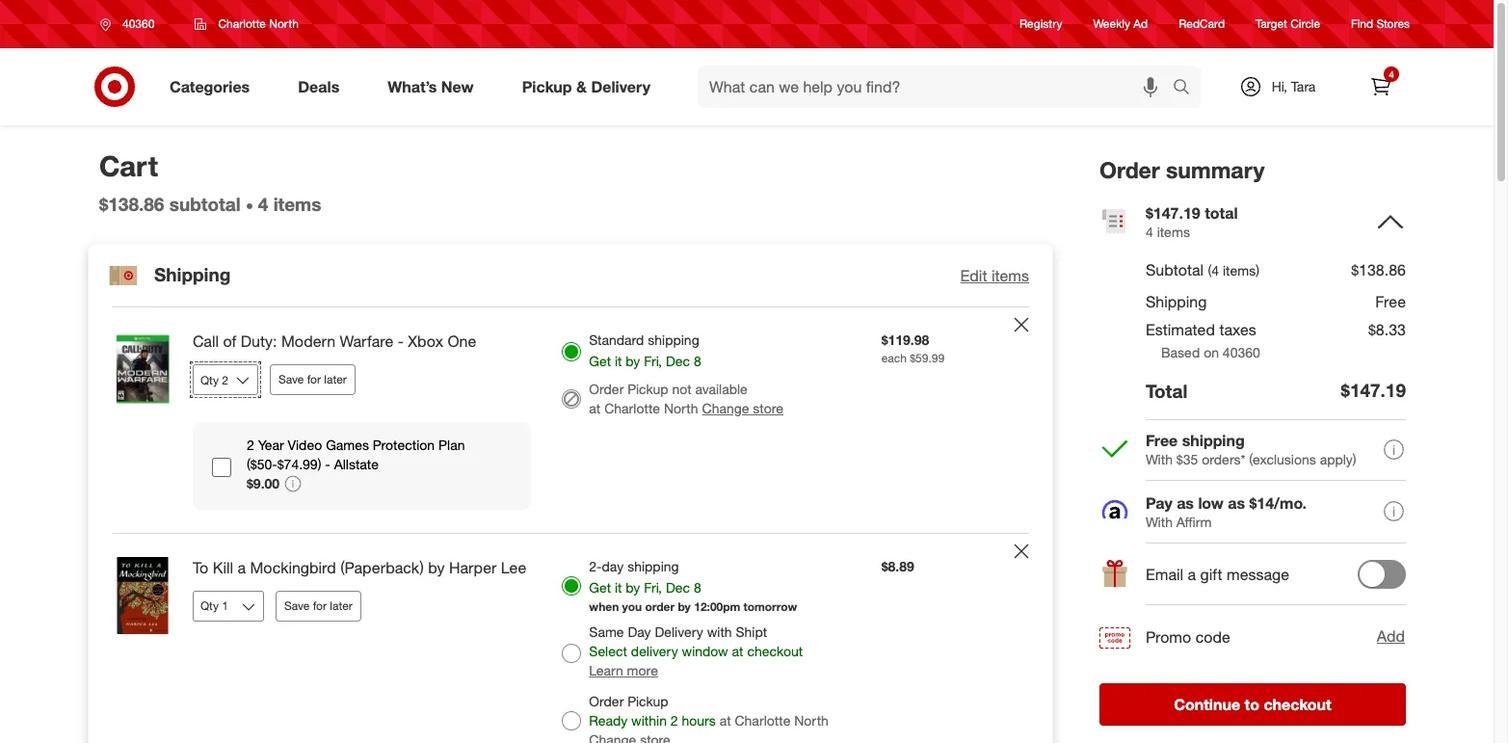 Task type: locate. For each thing, give the bounding box(es) containing it.
save down mockingbird on the left bottom
[[284, 599, 310, 613]]

2 vertical spatial north
[[795, 713, 829, 729]]

checkout inside same day delivery with shipt select delivery window at checkout learn more
[[748, 643, 803, 660]]

save for later down modern
[[279, 372, 347, 387]]

2 vertical spatial shipping
[[628, 558, 679, 575]]

registry link
[[1020, 16, 1063, 32]]

40360 inside dropdown button
[[122, 16, 155, 31]]

0 vertical spatial $138.86
[[99, 193, 164, 215]]

2 dec from the top
[[666, 580, 690, 596]]

order for order summary
[[1100, 156, 1160, 183]]

$147.19 down $8.33
[[1342, 379, 1407, 401]]

1 get from the top
[[589, 353, 611, 370]]

charlotte up categories link
[[218, 16, 266, 31]]

0 vertical spatial 8
[[694, 353, 702, 370]]

2 horizontal spatial 4
[[1389, 68, 1395, 80]]

save for later button down modern
[[270, 365, 356, 395]]

shipping up not
[[648, 332, 700, 348]]

find stores link
[[1352, 16, 1410, 32]]

more
[[627, 662, 658, 679]]

pickup up within
[[628, 693, 669, 710]]

(4
[[1208, 263, 1220, 279]]

to
[[193, 558, 209, 578]]

dec up not
[[666, 353, 690, 370]]

$74.99)
[[277, 456, 321, 473]]

0 vertical spatial fri,
[[644, 353, 662, 370]]

charlotte inside order pickup not available at charlotte north change store
[[605, 400, 660, 417]]

call
[[193, 332, 219, 351]]

kill
[[213, 558, 233, 578]]

dec inside 2-day shipping get it by fri, dec 8 when you order by 12:00pm tomorrow
[[666, 580, 690, 596]]

1 horizontal spatial -
[[398, 332, 404, 351]]

0 horizontal spatial $147.19
[[1146, 203, 1201, 222]]

get inside 2-day shipping get it by fri, dec 8 when you order by 12:00pm tomorrow
[[589, 580, 611, 596]]

by inside standard shipping get it by fri, dec 8
[[626, 353, 640, 370]]

- down games
[[325, 456, 330, 473]]

1 vertical spatial at
[[732, 643, 744, 660]]

promo code
[[1146, 627, 1231, 647]]

1 vertical spatial with
[[1146, 514, 1173, 530]]

0 vertical spatial save
[[279, 372, 304, 387]]

0 vertical spatial it
[[615, 353, 622, 370]]

0 vertical spatial shipping
[[154, 263, 231, 285]]

0 vertical spatial delivery
[[591, 77, 651, 96]]

4 link
[[1360, 66, 1403, 108]]

get down standard
[[589, 353, 611, 370]]

shipping up the orders*
[[1183, 431, 1245, 450]]

2 it from the top
[[615, 580, 622, 596]]

to inside button
[[1245, 695, 1260, 714]]

pickup left &
[[522, 77, 572, 96]]

1 vertical spatial fri,
[[644, 580, 662, 596]]

to left 2.
[[727, 635, 739, 651]]

40360
[[122, 16, 155, 31], [1223, 345, 1261, 361]]

window
[[682, 643, 729, 660]]

by down standard
[[626, 353, 640, 370]]

1 vertical spatial to
[[1245, 695, 1260, 714]]

1 vertical spatial for
[[313, 599, 327, 613]]

checkout
[[748, 643, 803, 660], [1264, 695, 1332, 714]]

4 for 4 items
[[258, 193, 268, 215]]

as
[[1177, 493, 1194, 513], [1228, 493, 1246, 513]]

0 horizontal spatial a
[[238, 558, 246, 578]]

target
[[1256, 17, 1288, 31]]

fri, up 'order'
[[644, 580, 662, 596]]

by right 'order'
[[678, 600, 691, 614]]

1 vertical spatial save
[[284, 599, 310, 613]]

updated
[[673, 635, 724, 651]]

2 vertical spatial at
[[720, 713, 731, 729]]

with down pay
[[1146, 514, 1173, 530]]

8
[[694, 353, 702, 370], [694, 580, 702, 596]]

charlotte right hours
[[735, 713, 791, 729]]

- left the xbox
[[398, 332, 404, 351]]

free up $35
[[1146, 431, 1178, 450]]

at right hours
[[720, 713, 731, 729]]

fri, down standard
[[644, 353, 662, 370]]

charlotte down standard shipping get it by fri, dec 8
[[605, 400, 660, 417]]

deals link
[[282, 66, 364, 108]]

later down call of duty: modern warfare - xbox one
[[324, 372, 347, 387]]

save for later button for mockingbird
[[276, 591, 361, 622]]

later down to kill a mockingbird (paperback) by harper lee
[[330, 599, 353, 613]]

1 vertical spatial north
[[664, 400, 698, 417]]

4 for 4
[[1389, 68, 1395, 80]]

1 horizontal spatial at
[[720, 713, 731, 729]]

items inside $147.19 total 4 items
[[1157, 223, 1190, 240]]

2 horizontal spatial at
[[732, 643, 744, 660]]

2-day shipping get it by fri, dec 8 when you order by 12:00pm tomorrow
[[589, 558, 797, 614]]

for for modern
[[307, 372, 321, 387]]

0 vertical spatial $147.19
[[1146, 203, 1201, 222]]

$138.86
[[99, 193, 164, 215], [1352, 261, 1407, 280]]

free up $8.33
[[1376, 292, 1407, 311]]

0 vertical spatial pickup
[[522, 77, 572, 96]]

with left $35
[[1146, 451, 1173, 467]]

shipping up call
[[154, 263, 231, 285]]

1 vertical spatial shipping
[[1183, 431, 1245, 450]]

delivery up delivery
[[655, 624, 704, 640]]

1 vertical spatial delivery
[[655, 624, 704, 640]]

1 horizontal spatial as
[[1228, 493, 1246, 513]]

$119.98 each $59.99
[[882, 332, 945, 366]]

1 vertical spatial order
[[589, 381, 624, 397]]

order up $147.19 total 4 items
[[1100, 156, 1160, 183]]

1 horizontal spatial free
[[1376, 292, 1407, 311]]

fri, inside 2-day shipping get it by fri, dec 8 when you order by 12:00pm tomorrow
[[644, 580, 662, 596]]

0 vertical spatial order
[[1100, 156, 1160, 183]]

order pickup
[[589, 693, 669, 710]]

delivery right &
[[591, 77, 651, 96]]

0 vertical spatial dec
[[666, 353, 690, 370]]

0 vertical spatial items
[[273, 193, 321, 215]]

12:00pm
[[694, 600, 741, 614]]

0 vertical spatial checkout
[[748, 643, 803, 660]]

total
[[1205, 203, 1239, 222]]

plan
[[439, 437, 465, 453]]

&
[[576, 77, 587, 96]]

2 vertical spatial charlotte
[[735, 713, 791, 729]]

a right 'kill'
[[238, 558, 246, 578]]

ad
[[1134, 17, 1148, 31]]

0 vertical spatial for
[[307, 372, 321, 387]]

0 horizontal spatial charlotte
[[218, 16, 266, 31]]

0 horizontal spatial delivery
[[591, 77, 651, 96]]

change store button
[[702, 399, 784, 419]]

0 vertical spatial 4
[[1389, 68, 1395, 80]]

weekly ad link
[[1094, 16, 1148, 32]]

0 vertical spatial get
[[589, 353, 611, 370]]

learn more button
[[589, 661, 658, 681]]

at inside order pickup not available at charlotte north change store
[[589, 400, 601, 417]]

same day delivery with shipt select delivery window at checkout learn more
[[589, 624, 803, 679]]

1 vertical spatial save for later
[[284, 599, 353, 613]]

1 vertical spatial 4
[[258, 193, 268, 215]]

2 vertical spatial items
[[992, 266, 1030, 285]]

save for later down mockingbird on the left bottom
[[284, 599, 353, 613]]

0 horizontal spatial shipping
[[154, 263, 231, 285]]

pickup inside order pickup not available at charlotte north change store
[[628, 381, 669, 397]]

items right "subtotal"
[[273, 193, 321, 215]]

pickup for order pickup not available at charlotte north change store
[[628, 381, 669, 397]]

0 horizontal spatial -
[[325, 456, 330, 473]]

at right not available option
[[589, 400, 601, 417]]

call of duty: modern warfare - xbox one link
[[193, 331, 531, 353]]

$147.19 inside $147.19 total 4 items
[[1146, 203, 1201, 222]]

charlotte for ready
[[735, 713, 791, 729]]

order inside order pickup not available at charlotte north change store
[[589, 381, 624, 397]]

1 horizontal spatial 4
[[1146, 223, 1154, 240]]

it inside standard shipping get it by fri, dec 8
[[615, 353, 622, 370]]

1 vertical spatial items
[[1157, 223, 1190, 240]]

shipping for free shipping
[[1183, 431, 1245, 450]]

2 horizontal spatial items
[[1157, 223, 1190, 240]]

charlotte north
[[218, 16, 299, 31]]

charlotte
[[218, 16, 266, 31], [605, 400, 660, 417], [735, 713, 791, 729]]

day
[[602, 558, 624, 575]]

shipping right day
[[628, 558, 679, 575]]

1 vertical spatial get
[[589, 580, 611, 596]]

$147.19 for $147.19
[[1342, 379, 1407, 401]]

4 right "subtotal"
[[258, 193, 268, 215]]

0 horizontal spatial checkout
[[748, 643, 803, 660]]

continue
[[1174, 695, 1241, 714]]

free inside free shipping with $35 orders* (exclusions apply)
[[1146, 431, 1178, 450]]

order right not available option
[[589, 381, 624, 397]]

delivery inside same day delivery with shipt select delivery window at checkout learn more
[[655, 624, 704, 640]]

2 horizontal spatial north
[[795, 713, 829, 729]]

4 items
[[258, 193, 321, 215]]

8 up 'available'
[[694, 353, 702, 370]]

items inside edit items dropdown button
[[992, 266, 1030, 285]]

$138.86 up $8.33
[[1352, 261, 1407, 280]]

edit
[[961, 266, 988, 285]]

checkout inside button
[[1264, 695, 1332, 714]]

items right edit
[[992, 266, 1030, 285]]

dec up 'order'
[[666, 580, 690, 596]]

1 vertical spatial 8
[[694, 580, 702, 596]]

for down mockingbird on the left bottom
[[313, 599, 327, 613]]

a left gift
[[1188, 565, 1197, 584]]

0 vertical spatial 40360
[[122, 16, 155, 31]]

apply)
[[1320, 451, 1357, 467]]

0 horizontal spatial as
[[1177, 493, 1194, 513]]

1 vertical spatial it
[[615, 580, 622, 596]]

one
[[448, 332, 477, 351]]

at down shipt
[[732, 643, 744, 660]]

1 with from the top
[[1146, 451, 1173, 467]]

charlotte for order
[[605, 400, 660, 417]]

0 vertical spatial with
[[1146, 451, 1173, 467]]

1 vertical spatial dec
[[666, 580, 690, 596]]

1 vertical spatial 40360
[[1223, 345, 1261, 361]]

0 horizontal spatial north
[[269, 16, 299, 31]]

- inside call of duty: modern warfare - xbox one link
[[398, 332, 404, 351]]

north inside order pickup not available at charlotte north change store
[[664, 400, 698, 417]]

by up you
[[626, 580, 640, 596]]

0 vertical spatial save for later
[[279, 372, 347, 387]]

0 horizontal spatial items
[[273, 193, 321, 215]]

shipt
[[736, 624, 768, 640]]

$147.19 down order summary
[[1146, 203, 1201, 222]]

1 fri, from the top
[[644, 353, 662, 370]]

checkout down shipt
[[748, 643, 803, 660]]

($50-
[[247, 456, 277, 473]]

1 horizontal spatial charlotte
[[605, 400, 660, 417]]

2 8 from the top
[[694, 580, 702, 596]]

None radio
[[562, 577, 582, 596]]

available
[[696, 381, 748, 397]]

0 vertical spatial 2
[[247, 437, 254, 453]]

based
[[1162, 345, 1200, 361]]

1 horizontal spatial to
[[1245, 695, 1260, 714]]

0 horizontal spatial 4
[[258, 193, 268, 215]]

2 horizontal spatial charlotte
[[735, 713, 791, 729]]

shipping inside standard shipping get it by fri, dec 8
[[648, 332, 700, 348]]

0 horizontal spatial at
[[589, 400, 601, 417]]

None radio
[[562, 342, 582, 361], [562, 644, 582, 663], [562, 342, 582, 361], [562, 644, 582, 663]]

2 vertical spatial order
[[589, 693, 624, 710]]

redcard link
[[1179, 16, 1225, 32]]

2 vertical spatial 4
[[1146, 223, 1154, 240]]

1 horizontal spatial delivery
[[655, 624, 704, 640]]

0 vertical spatial shipping
[[648, 332, 700, 348]]

it inside 2-day shipping get it by fri, dec 8 when you order by 12:00pm tomorrow
[[615, 580, 622, 596]]

1 8 from the top
[[694, 353, 702, 370]]

checkout right continue
[[1264, 695, 1332, 714]]

what's new link
[[371, 66, 498, 108]]

4
[[1389, 68, 1395, 80], [258, 193, 268, 215], [1146, 223, 1154, 240]]

1 it from the top
[[615, 353, 622, 370]]

0 vertical spatial -
[[398, 332, 404, 351]]

find stores
[[1352, 17, 1410, 31]]

change
[[702, 400, 750, 417]]

delivery inside 'pickup & delivery' link
[[591, 77, 651, 96]]

1 vertical spatial cart item ready to fulfill group
[[89, 534, 1053, 743]]

fri, inside standard shipping get it by fri, dec 8
[[644, 353, 662, 370]]

shipping inside free shipping with $35 orders* (exclusions apply)
[[1183, 431, 1245, 450]]

order up the ready
[[589, 693, 624, 710]]

save for later button down mockingbird on the left bottom
[[276, 591, 361, 622]]

lee
[[501, 558, 527, 578]]

2
[[247, 437, 254, 453], [671, 713, 678, 729]]

to kill a mockingbird (paperback) by harper lee
[[193, 558, 527, 578]]

it down day
[[615, 580, 622, 596]]

1 dec from the top
[[666, 353, 690, 370]]

estimated
[[1146, 320, 1216, 339]]

0 vertical spatial later
[[324, 372, 347, 387]]

$138.86 down cart
[[99, 193, 164, 215]]

1 horizontal spatial items
[[992, 266, 1030, 285]]

2 get from the top
[[589, 580, 611, 596]]

select
[[589, 643, 628, 660]]

ready
[[589, 713, 628, 729]]

2 left year
[[247, 437, 254, 453]]

1 vertical spatial shipping
[[1146, 292, 1207, 311]]

save
[[279, 372, 304, 387], [284, 599, 310, 613]]

0 horizontal spatial $138.86
[[99, 193, 164, 215]]

1 vertical spatial $138.86
[[1352, 261, 1407, 280]]

0 vertical spatial charlotte
[[218, 16, 266, 31]]

to right continue
[[1245, 695, 1260, 714]]

0 horizontal spatial free
[[1146, 431, 1178, 450]]

1 vertical spatial -
[[325, 456, 330, 473]]

0 horizontal spatial 2
[[247, 437, 254, 453]]

it down standard
[[615, 353, 622, 370]]

1 cart item ready to fulfill group from the top
[[89, 308, 1053, 533]]

order for order pickup
[[589, 693, 624, 710]]

4 inside 'link'
[[1389, 68, 1395, 80]]

items
[[273, 193, 321, 215], [1157, 223, 1190, 240], [992, 266, 1030, 285]]

1 horizontal spatial north
[[664, 400, 698, 417]]

get up when
[[589, 580, 611, 596]]

4 down stores
[[1389, 68, 1395, 80]]

with
[[1146, 451, 1173, 467], [1146, 514, 1173, 530]]

shipping up estimated
[[1146, 292, 1207, 311]]

charlotte north button
[[183, 7, 311, 41]]

for for mockingbird
[[313, 599, 327, 613]]

1 vertical spatial $147.19
[[1342, 379, 1407, 401]]

2 vertical spatial pickup
[[628, 693, 669, 710]]

when
[[589, 600, 619, 614]]

for
[[307, 372, 321, 387], [313, 599, 327, 613]]

2.
[[743, 635, 754, 651]]

2 left hours
[[671, 713, 678, 729]]

$8.33
[[1369, 320, 1407, 339]]

(paperback)
[[340, 558, 424, 578]]

at
[[589, 400, 601, 417], [732, 643, 744, 660], [720, 713, 731, 729]]

to kill a mockingbird (paperback) by harper lee image
[[104, 557, 181, 635]]

1 vertical spatial pickup
[[628, 381, 669, 397]]

order pickup not available at charlotte north change store
[[589, 381, 784, 417]]

1 vertical spatial later
[[330, 599, 353, 613]]

order
[[1100, 156, 1160, 183], [589, 381, 624, 397], [589, 693, 624, 710]]

items up subtotal
[[1157, 223, 1190, 240]]

pickup inside 'pickup & delivery' link
[[522, 77, 572, 96]]

within
[[632, 713, 667, 729]]

1 horizontal spatial $138.86
[[1352, 261, 1407, 280]]

ready within 2 hours at charlotte north
[[589, 713, 829, 729]]

as up affirm
[[1177, 493, 1194, 513]]

by left harper
[[428, 558, 445, 578]]

pickup left not
[[628, 381, 669, 397]]

shipping
[[648, 332, 700, 348], [1183, 431, 1245, 450], [628, 558, 679, 575]]

$14/mo.
[[1250, 493, 1307, 513]]

1 horizontal spatial checkout
[[1264, 695, 1332, 714]]

0 horizontal spatial to
[[727, 635, 739, 651]]

1 horizontal spatial $147.19
[[1342, 379, 1407, 401]]

2 fri, from the top
[[644, 580, 662, 596]]

2 cart item ready to fulfill group from the top
[[89, 534, 1053, 743]]

a
[[238, 558, 246, 578], [1188, 565, 1197, 584]]

promo
[[1146, 627, 1192, 647]]

8 up 12:00pm
[[694, 580, 702, 596]]

2 with from the top
[[1146, 514, 1173, 530]]

1 vertical spatial free
[[1146, 431, 1178, 450]]

as right low
[[1228, 493, 1246, 513]]

4 up subtotal
[[1146, 223, 1154, 240]]

0 horizontal spatial 40360
[[122, 16, 155, 31]]

0 vertical spatial at
[[589, 400, 601, 417]]

0 vertical spatial save for later button
[[270, 365, 356, 395]]

save down modern
[[279, 372, 304, 387]]

cart item ready to fulfill group
[[89, 308, 1053, 533], [89, 534, 1053, 743]]

0 vertical spatial north
[[269, 16, 299, 31]]

fri,
[[644, 353, 662, 370], [644, 580, 662, 596]]

free for free
[[1376, 292, 1407, 311]]

for down modern
[[307, 372, 321, 387]]



Task type: describe. For each thing, give the bounding box(es) containing it.
2-
[[589, 558, 602, 575]]

8 inside standard shipping get it by fri, dec 8
[[694, 353, 702, 370]]

at for ready within 2 hours
[[720, 713, 731, 729]]

1 horizontal spatial shipping
[[1146, 292, 1207, 311]]

save for later button for modern
[[270, 365, 356, 395]]

day
[[628, 624, 651, 640]]

circle
[[1291, 17, 1321, 31]]

with
[[707, 624, 732, 640]]

$138.86 subtotal
[[99, 193, 241, 215]]

what's new
[[388, 77, 474, 96]]

categories link
[[153, 66, 274, 108]]

affirm
[[1177, 514, 1212, 530]]

tomorrow
[[744, 600, 797, 614]]

call of duty: modern warfare - xbox one image
[[104, 331, 181, 408]]

item quantity updated to 2.
[[590, 635, 754, 651]]

code
[[1196, 627, 1231, 647]]

not available radio
[[562, 390, 582, 409]]

with inside free shipping with $35 orders* (exclusions apply)
[[1146, 451, 1173, 467]]

what's
[[388, 77, 437, 96]]

of
[[223, 332, 236, 351]]

2 year video games protection plan ($50-$74.99) - allstate
[[247, 437, 465, 473]]

8 inside 2-day shipping get it by fri, dec 8 when you order by 12:00pm tomorrow
[[694, 580, 702, 596]]

$138.86 for $138.86
[[1352, 261, 1407, 280]]

standard
[[589, 332, 644, 348]]

free shipping with $35 orders* (exclusions apply)
[[1146, 431, 1357, 467]]

search
[[1165, 79, 1211, 98]]

later for (paperback)
[[330, 599, 353, 613]]

email a gift message
[[1146, 565, 1290, 584]]

charlotte inside dropdown button
[[218, 16, 266, 31]]

new
[[441, 77, 474, 96]]

$138.86 for $138.86 subtotal
[[99, 193, 164, 215]]

stores
[[1377, 17, 1410, 31]]

mockingbird
[[250, 558, 336, 578]]

items)
[[1223, 263, 1260, 279]]

store
[[753, 400, 784, 417]]

delivery for day
[[655, 624, 704, 640]]

not
[[672, 381, 692, 397]]

items for edit items
[[992, 266, 1030, 285]]

subtotal
[[169, 193, 241, 215]]

get inside standard shipping get it by fri, dec 8
[[589, 353, 611, 370]]

cart item ready to fulfill group containing to kill a mockingbird (paperback) by harper lee
[[89, 534, 1053, 743]]

2 as from the left
[[1228, 493, 1246, 513]]

order for order pickup not available at charlotte north change store
[[589, 381, 624, 397]]

north for ready within 2 hours
[[795, 713, 829, 729]]

total
[[1146, 379, 1188, 402]]

1 vertical spatial 2
[[671, 713, 678, 729]]

redcard
[[1179, 17, 1225, 31]]

on
[[1204, 345, 1219, 361]]

you
[[622, 600, 642, 614]]

save for modern
[[279, 372, 304, 387]]

order summary
[[1100, 156, 1265, 183]]

video
[[288, 437, 322, 453]]

$147.19 for $147.19 total 4 items
[[1146, 203, 1201, 222]]

same
[[589, 624, 624, 640]]

save for mockingbird
[[284, 599, 310, 613]]

search button
[[1165, 66, 1211, 112]]

1 horizontal spatial a
[[1188, 565, 1197, 584]]

1 as from the left
[[1177, 493, 1194, 513]]

hi,
[[1272, 78, 1288, 94]]

gift
[[1201, 565, 1223, 584]]

summary
[[1166, 156, 1265, 183]]

affirm image
[[1103, 500, 1128, 519]]

pickup & delivery
[[522, 77, 651, 96]]

standard shipping get it by fri, dec 8
[[589, 332, 702, 370]]

tara
[[1292, 78, 1316, 94]]

find
[[1352, 17, 1374, 31]]

2 inside 2 year video games protection plan ($50-$74.99) - allstate
[[247, 437, 254, 453]]

duty:
[[241, 332, 277, 351]]

modern
[[282, 332, 336, 351]]

later for warfare
[[324, 372, 347, 387]]

What can we help you find? suggestions appear below search field
[[698, 66, 1178, 108]]

email
[[1146, 565, 1184, 584]]

pickup for order pickup
[[628, 693, 669, 710]]

based on 40360
[[1162, 345, 1261, 361]]

add
[[1377, 627, 1406, 646]]

Service plan for Call of Duty: Modern Warfare - Xbox One checkbox
[[212, 458, 231, 477]]

xbox
[[408, 332, 443, 351]]

learn
[[589, 662, 623, 679]]

at inside same day delivery with shipt select delivery window at checkout learn more
[[732, 643, 744, 660]]

free for free shipping with $35 orders* (exclusions apply)
[[1146, 431, 1178, 450]]

$35
[[1177, 451, 1199, 467]]

harper
[[449, 558, 497, 578]]

registry
[[1020, 17, 1063, 31]]

dec inside standard shipping get it by fri, dec 8
[[666, 353, 690, 370]]

hours
[[682, 713, 716, 729]]

4 inside $147.19 total 4 items
[[1146, 223, 1154, 240]]

save for later for modern
[[279, 372, 347, 387]]

quantity
[[620, 635, 669, 651]]

1 horizontal spatial 40360
[[1223, 345, 1261, 361]]

affirm image
[[1100, 497, 1131, 528]]

orders*
[[1202, 451, 1246, 467]]

save for later for mockingbird
[[284, 599, 353, 613]]

north for order pickup
[[664, 400, 698, 417]]

items for 4 items
[[273, 193, 321, 215]]

warfare
[[340, 332, 394, 351]]

target circle
[[1256, 17, 1321, 31]]

order
[[645, 600, 675, 614]]

north inside dropdown button
[[269, 16, 299, 31]]

protection
[[373, 437, 435, 453]]

taxes
[[1220, 320, 1257, 339]]

to kill a mockingbird (paperback) by harper lee link
[[193, 557, 531, 579]]

Store pickup radio
[[562, 712, 582, 731]]

pay
[[1146, 493, 1173, 513]]

cart item ready to fulfill group containing call of duty: modern warfare - xbox one
[[89, 308, 1053, 533]]

delivery for &
[[591, 77, 651, 96]]

item
[[590, 635, 617, 651]]

- inside 2 year video games protection plan ($50-$74.99) - allstate
[[325, 456, 330, 473]]

shipping for standard shipping
[[648, 332, 700, 348]]

with inside pay as low as $14/mo. with affirm
[[1146, 514, 1173, 530]]

40360 button
[[88, 7, 175, 41]]

allstate
[[334, 456, 379, 473]]

shipping inside 2-day shipping get it by fri, dec 8 when you order by 12:00pm tomorrow
[[628, 558, 679, 575]]

at for order pickup
[[589, 400, 601, 417]]

deals
[[298, 77, 340, 96]]

target circle link
[[1256, 16, 1321, 32]]

games
[[326, 437, 369, 453]]



Task type: vqa. For each thing, say whether or not it's contained in the screenshot.
'for' inside the See 2 deals for this item 'link'
no



